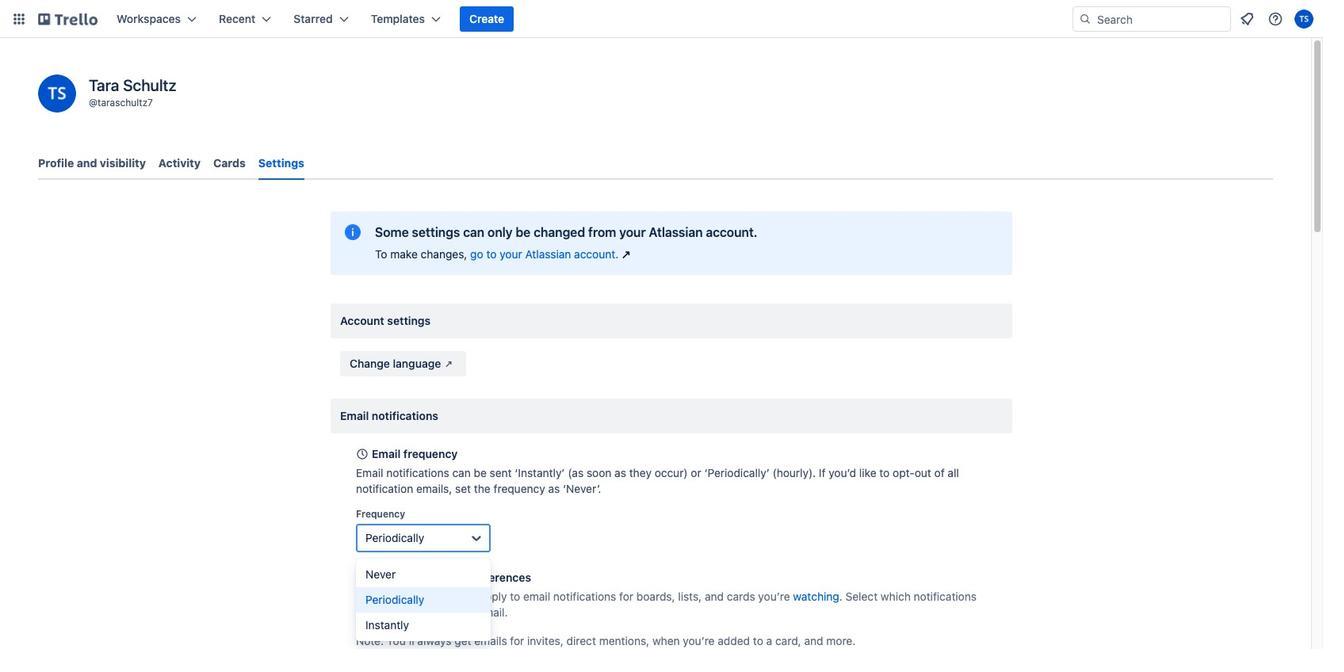 Task type: vqa. For each thing, say whether or not it's contained in the screenshot.
dates
no



Task type: locate. For each thing, give the bounding box(es) containing it.
be up the
[[474, 466, 487, 480]]

atlassian right from
[[649, 225, 703, 239]]

email down email notifications at the bottom
[[372, 447, 401, 461]]

only
[[488, 225, 513, 239], [455, 590, 476, 603]]

tara
[[89, 76, 119, 94]]

0 vertical spatial be
[[516, 225, 531, 239]]

1 vertical spatial atlassian
[[525, 247, 571, 261]]

to
[[375, 247, 387, 261]]

@
[[89, 97, 98, 109]]

as
[[615, 466, 626, 480], [548, 482, 560, 496]]

for left boards,
[[619, 590, 634, 603]]

0 vertical spatial settings
[[412, 225, 460, 239]]

account settings
[[340, 314, 431, 328]]

0 vertical spatial account.
[[706, 225, 758, 239]]

your
[[619, 225, 646, 239], [500, 247, 522, 261]]

1 horizontal spatial you'd
[[829, 466, 857, 480]]

0 vertical spatial you're
[[758, 590, 790, 603]]

account
[[340, 314, 384, 328]]

2 horizontal spatial and
[[804, 634, 824, 648]]

0 horizontal spatial you're
[[683, 634, 715, 648]]

like down these at the bottom of page
[[387, 606, 404, 619]]

for
[[619, 590, 634, 603], [510, 634, 524, 648]]

you'd down these at the bottom of page
[[356, 606, 384, 619]]

and right card,
[[804, 634, 824, 648]]

0 vertical spatial like
[[860, 466, 877, 480]]

opt-
[[893, 466, 915, 480]]

these
[[356, 590, 388, 603]]

like
[[860, 466, 877, 480], [387, 606, 404, 619]]

tara schultz @ taraschultz7
[[89, 76, 177, 109]]

settings up changes,
[[412, 225, 460, 239]]

1 horizontal spatial your
[[619, 225, 646, 239]]

frequency down sent
[[494, 482, 545, 496]]

emails,
[[416, 482, 452, 496]]

1 vertical spatial settings
[[387, 314, 431, 328]]

preferences up receive
[[391, 590, 452, 603]]

and right lists,
[[705, 590, 724, 603]]

starred button
[[284, 6, 358, 32]]

starred
[[294, 12, 333, 25]]

0 horizontal spatial frequency
[[404, 447, 458, 461]]

as down 'instantly'
[[548, 482, 560, 496]]

0 horizontal spatial and
[[77, 156, 97, 170]]

to
[[486, 247, 497, 261], [880, 466, 890, 480], [510, 590, 520, 603], [407, 606, 417, 619], [753, 634, 764, 648]]

'periodically'
[[705, 466, 770, 480]]

1 vertical spatial you're
[[683, 634, 715, 648]]

frequency up emails,
[[404, 447, 458, 461]]

like inside email notifications can be sent 'instantly' (as soon as they occur) or 'periodically' (hourly). if you'd like to opt-out of all notification emails, set the frequency as 'never'.
[[860, 466, 877, 480]]

0 vertical spatial can
[[463, 225, 485, 239]]

change language link
[[340, 351, 467, 377]]

email inside email notifications can be sent 'instantly' (as soon as they occur) or 'periodically' (hourly). if you'd like to opt-out of all notification emails, set the frequency as 'never'.
[[356, 466, 383, 480]]

0 horizontal spatial preferences
[[391, 590, 452, 603]]

note: you'll always get emails for invites, direct mentions, when you're added to a card, and more.
[[356, 634, 856, 648]]

notifications right which
[[914, 590, 977, 603]]

via
[[460, 606, 475, 619]]

. select which notifications you'd like to receive via email.
[[356, 590, 977, 619]]

notification up receive
[[404, 571, 464, 584]]

0 vertical spatial atlassian
[[649, 225, 703, 239]]

open information menu image
[[1268, 11, 1284, 27]]

profile
[[38, 156, 74, 170]]

1 vertical spatial for
[[510, 634, 524, 648]]

to left receive
[[407, 606, 417, 619]]

only up via
[[455, 590, 476, 603]]

recent
[[219, 12, 256, 25]]

all
[[948, 466, 959, 480]]

1 horizontal spatial atlassian
[[649, 225, 703, 239]]

email for email frequency
[[372, 447, 401, 461]]

email up frequency
[[356, 466, 383, 480]]

0 vertical spatial you'd
[[829, 466, 857, 480]]

1 vertical spatial be
[[474, 466, 487, 480]]

1 vertical spatial preferences
[[391, 590, 452, 603]]

1 horizontal spatial like
[[860, 466, 877, 480]]

settings
[[412, 225, 460, 239], [387, 314, 431, 328]]

you're
[[758, 590, 790, 603], [683, 634, 715, 648]]

changes,
[[421, 247, 467, 261]]

you'd
[[829, 466, 857, 480], [356, 606, 384, 619]]

can
[[463, 225, 485, 239], [452, 466, 471, 480]]

like left opt-
[[860, 466, 877, 480]]

1 horizontal spatial for
[[619, 590, 634, 603]]

notification
[[356, 482, 413, 496], [404, 571, 464, 584]]

1 vertical spatial and
[[705, 590, 724, 603]]

visibility
[[100, 156, 146, 170]]

notification up frequency
[[356, 482, 413, 496]]

your right from
[[619, 225, 646, 239]]

atlassian
[[649, 225, 703, 239], [525, 247, 571, 261]]

0 vertical spatial as
[[615, 466, 626, 480]]

can up set
[[452, 466, 471, 480]]

1 vertical spatial only
[[455, 590, 476, 603]]

account.
[[706, 225, 758, 239], [574, 247, 619, 261]]

templates button
[[361, 6, 450, 32]]

notifications up direct
[[553, 590, 616, 603]]

frequency inside email notifications can be sent 'instantly' (as soon as they occur) or 'periodically' (hourly). if you'd like to opt-out of all notification emails, set the frequency as 'never'.
[[494, 482, 545, 496]]

0 vertical spatial and
[[77, 156, 97, 170]]

emails
[[474, 634, 507, 648]]

email for email notification preferences
[[372, 571, 401, 584]]

email up these at the bottom of page
[[372, 571, 401, 584]]

as left they
[[615, 466, 626, 480]]

profile and visibility
[[38, 156, 146, 170]]

0 horizontal spatial be
[[474, 466, 487, 480]]

sent
[[490, 466, 512, 480]]

workspaces
[[117, 12, 181, 25]]

you'd right the if
[[829, 466, 857, 480]]

periodically
[[366, 531, 424, 545], [366, 593, 424, 607]]

1 vertical spatial as
[[548, 482, 560, 496]]

periodically down frequency
[[366, 531, 424, 545]]

you're right the "when"
[[683, 634, 715, 648]]

0 horizontal spatial like
[[387, 606, 404, 619]]

be up go to your atlassian account.
[[516, 225, 531, 239]]

email for email notifications
[[340, 409, 369, 423]]

more.
[[827, 634, 856, 648]]

be inside email notifications can be sent 'instantly' (as soon as they occur) or 'periodically' (hourly). if you'd like to opt-out of all notification emails, set the frequency as 'never'.
[[474, 466, 487, 480]]

1 horizontal spatial preferences
[[467, 571, 531, 584]]

to left a
[[753, 634, 764, 648]]

0 horizontal spatial your
[[500, 247, 522, 261]]

email.
[[478, 606, 508, 619]]

email down the change
[[340, 409, 369, 423]]

email for email notifications can be sent 'instantly' (as soon as they occur) or 'periodically' (hourly). if you'd like to opt-out of all notification emails, set the frequency as 'never'.
[[356, 466, 383, 480]]

you're right cards
[[758, 590, 790, 603]]

note:
[[356, 634, 384, 648]]

when
[[653, 634, 680, 648]]

your right go
[[500, 247, 522, 261]]

1 vertical spatial like
[[387, 606, 404, 619]]

1 horizontal spatial as
[[615, 466, 626, 480]]

which
[[881, 590, 911, 603]]

only up go to your atlassian account.
[[488, 225, 513, 239]]

notifications down email frequency
[[386, 466, 449, 480]]

if
[[819, 466, 826, 480]]

1 horizontal spatial frequency
[[494, 482, 545, 496]]

1 vertical spatial frequency
[[494, 482, 545, 496]]

notifications inside email notifications can be sent 'instantly' (as soon as they occur) or 'periodically' (hourly). if you'd like to opt-out of all notification emails, set the frequency as 'never'.
[[386, 466, 449, 480]]

and inside profile and visibility link
[[77, 156, 97, 170]]

1 vertical spatial account.
[[574, 247, 619, 261]]

1 vertical spatial periodically
[[366, 593, 424, 607]]

can inside email notifications can be sent 'instantly' (as soon as they occur) or 'periodically' (hourly). if you'd like to opt-out of all notification emails, set the frequency as 'never'.
[[452, 466, 471, 480]]

preferences up apply
[[467, 571, 531, 584]]

watching link
[[793, 590, 840, 603]]

and
[[77, 156, 97, 170], [705, 590, 724, 603], [804, 634, 824, 648]]

0 vertical spatial periodically
[[366, 531, 424, 545]]

and right profile
[[77, 156, 97, 170]]

periodically up instantly
[[366, 593, 424, 607]]

settings up language
[[387, 314, 431, 328]]

cards
[[727, 590, 755, 603]]

tara schultz (taraschultz7) image
[[1295, 10, 1314, 29]]

mentions,
[[599, 634, 650, 648]]

1 vertical spatial you'd
[[356, 606, 384, 619]]

make
[[390, 247, 418, 261]]

0 horizontal spatial for
[[510, 634, 524, 648]]

atlassian down changed
[[525, 247, 571, 261]]

1 horizontal spatial only
[[488, 225, 513, 239]]

to left opt-
[[880, 466, 890, 480]]

for right emails
[[510, 634, 524, 648]]

1 horizontal spatial account.
[[706, 225, 758, 239]]

1 periodically from the top
[[366, 531, 424, 545]]

can up go
[[463, 225, 485, 239]]

0 vertical spatial notification
[[356, 482, 413, 496]]

0 horizontal spatial you'd
[[356, 606, 384, 619]]

can for notifications
[[452, 466, 471, 480]]

the
[[474, 482, 491, 496]]

0 notifications image
[[1238, 10, 1257, 29]]

email
[[340, 409, 369, 423], [372, 447, 401, 461], [356, 466, 383, 480], [372, 571, 401, 584]]

0 horizontal spatial atlassian
[[525, 247, 571, 261]]

1 vertical spatial can
[[452, 466, 471, 480]]

or
[[691, 466, 702, 480]]



Task type: describe. For each thing, give the bounding box(es) containing it.
instantly
[[366, 619, 409, 632]]

changed
[[534, 225, 585, 239]]

settings for some
[[412, 225, 460, 239]]

1 horizontal spatial and
[[705, 590, 724, 603]]

of
[[935, 466, 945, 480]]

go to your atlassian account.
[[470, 247, 619, 261]]

Search field
[[1092, 7, 1231, 31]]

lists,
[[678, 590, 702, 603]]

sm image
[[441, 356, 457, 372]]

taraschultz7
[[98, 97, 153, 109]]

notification inside email notifications can be sent 'instantly' (as soon as they occur) or 'periodically' (hourly). if you'd like to opt-out of all notification emails, set the frequency as 'never'.
[[356, 482, 413, 496]]

direct
[[567, 634, 596, 648]]

change language
[[350, 357, 441, 370]]

cards link
[[213, 149, 246, 178]]

from
[[588, 225, 616, 239]]

watching
[[793, 590, 840, 603]]

email frequency
[[372, 447, 458, 461]]

schultz
[[123, 76, 177, 94]]

to make changes,
[[375, 247, 470, 261]]

1 vertical spatial notification
[[404, 571, 464, 584]]

email
[[523, 590, 550, 603]]

activity
[[159, 156, 201, 170]]

create
[[469, 12, 504, 25]]

to inside email notifications can be sent 'instantly' (as soon as they occur) or 'periodically' (hourly). if you'd like to opt-out of all notification emails, set the frequency as 'never'.
[[880, 466, 890, 480]]

2 periodically from the top
[[366, 593, 424, 607]]

primary element
[[0, 0, 1324, 38]]

apply
[[479, 590, 507, 603]]

card,
[[776, 634, 801, 648]]

invites,
[[527, 634, 564, 648]]

1 horizontal spatial you're
[[758, 590, 790, 603]]

1 vertical spatial your
[[500, 247, 522, 261]]

occur)
[[655, 466, 688, 480]]

select
[[846, 590, 878, 603]]

some settings can only be changed from your atlassian account.
[[375, 225, 758, 239]]

0 horizontal spatial account.
[[574, 247, 619, 261]]

added
[[718, 634, 750, 648]]

to left "email"
[[510, 590, 520, 603]]

activity link
[[159, 149, 201, 178]]

to right go
[[486, 247, 497, 261]]

0 horizontal spatial as
[[548, 482, 560, 496]]

(as
[[568, 466, 584, 480]]

to inside . select which notifications you'd like to receive via email.
[[407, 606, 417, 619]]

1 horizontal spatial be
[[516, 225, 531, 239]]

settings for account
[[387, 314, 431, 328]]

0 vertical spatial frequency
[[404, 447, 458, 461]]

0 horizontal spatial only
[[455, 590, 476, 603]]

out
[[915, 466, 932, 480]]

some
[[375, 225, 409, 239]]

email notifications can be sent 'instantly' (as soon as they occur) or 'periodically' (hourly). if you'd like to opt-out of all notification emails, set the frequency as 'never'.
[[356, 466, 959, 496]]

recent button
[[209, 6, 281, 32]]

get
[[455, 634, 471, 648]]

0 vertical spatial your
[[619, 225, 646, 239]]

boards,
[[637, 590, 675, 603]]

tara schultz (taraschultz7) image
[[38, 75, 76, 113]]

frequency
[[356, 508, 405, 520]]

go
[[470, 247, 483, 261]]

language
[[393, 357, 441, 370]]

like inside . select which notifications you'd like to receive via email.
[[387, 606, 404, 619]]

search image
[[1079, 13, 1092, 25]]

back to home image
[[38, 6, 98, 32]]

change
[[350, 357, 390, 370]]

workspaces button
[[107, 6, 206, 32]]

'instantly'
[[515, 466, 565, 480]]

(hourly).
[[773, 466, 816, 480]]

notifications inside . select which notifications you'd like to receive via email.
[[914, 590, 977, 603]]

these preferences only apply to email notifications for boards, lists, and cards you're watching
[[356, 590, 840, 603]]

settings link
[[258, 149, 304, 180]]

settings
[[258, 156, 304, 170]]

can for settings
[[463, 225, 485, 239]]

.
[[840, 590, 843, 603]]

notifications up email frequency
[[372, 409, 438, 423]]

they
[[629, 466, 652, 480]]

0 vertical spatial preferences
[[467, 571, 531, 584]]

email notifications
[[340, 409, 438, 423]]

set
[[455, 482, 471, 496]]

a
[[767, 634, 773, 648]]

soon
[[587, 466, 612, 480]]

2 vertical spatial and
[[804, 634, 824, 648]]

you'd inside email notifications can be sent 'instantly' (as soon as they occur) or 'periodically' (hourly). if you'd like to opt-out of all notification emails, set the frequency as 'never'.
[[829, 466, 857, 480]]

you'll
[[387, 634, 414, 648]]

templates
[[371, 12, 425, 25]]

never
[[366, 568, 396, 581]]

cards
[[213, 156, 246, 170]]

0 vertical spatial for
[[619, 590, 634, 603]]

you'd inside . select which notifications you'd like to receive via email.
[[356, 606, 384, 619]]

profile and visibility link
[[38, 149, 146, 178]]

create button
[[460, 6, 514, 32]]

always
[[417, 634, 452, 648]]

0 vertical spatial only
[[488, 225, 513, 239]]

'never'.
[[563, 482, 601, 496]]

receive
[[420, 606, 457, 619]]

email notification preferences
[[372, 571, 531, 584]]

go to your atlassian account. link
[[470, 247, 635, 262]]



